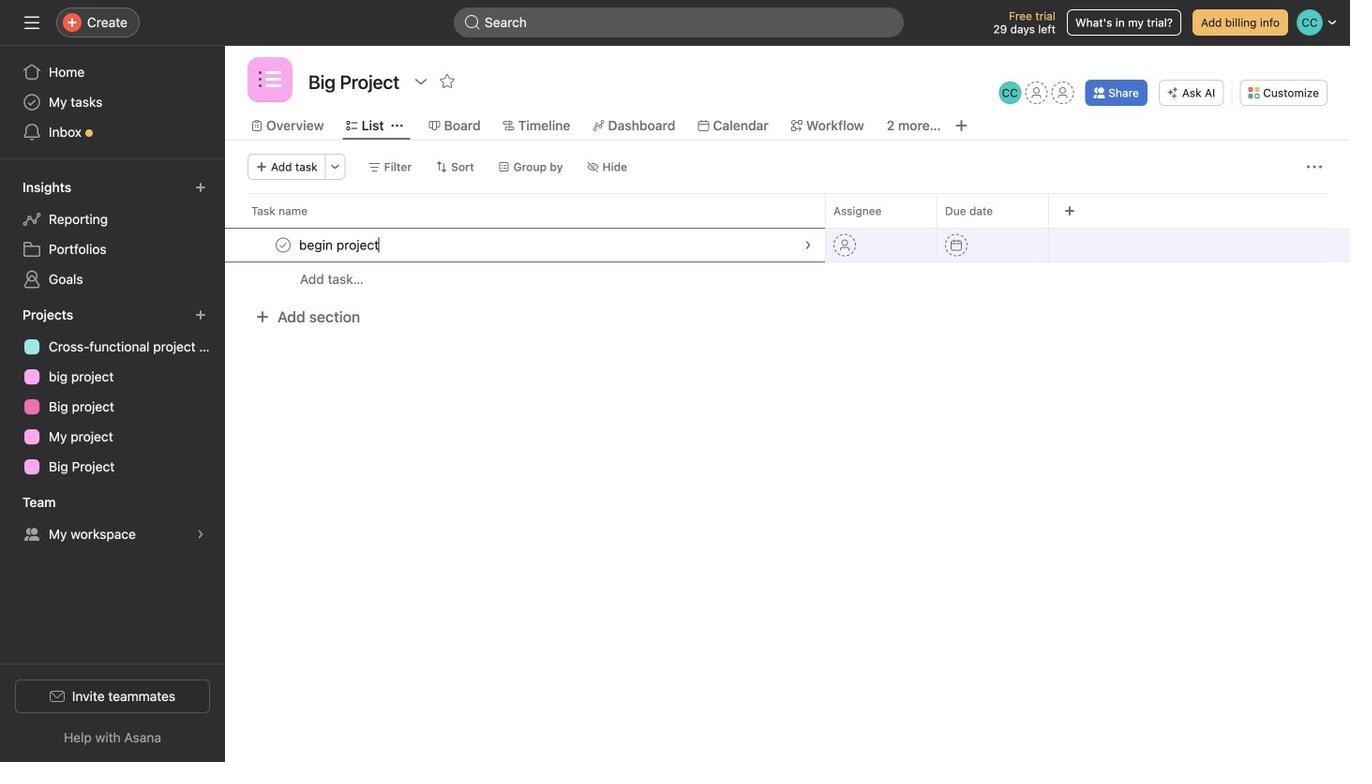 Task type: describe. For each thing, give the bounding box(es) containing it.
Task name text field
[[295, 236, 385, 255]]

show options image
[[414, 74, 429, 89]]

1 horizontal spatial more actions image
[[1307, 159, 1322, 174]]

new project or portfolio image
[[195, 309, 206, 321]]

list image
[[259, 68, 281, 91]]

Mark complete checkbox
[[272, 234, 294, 256]]

cc image
[[1002, 82, 1018, 104]]

see details, my workspace image
[[195, 529, 206, 540]]



Task type: vqa. For each thing, say whether or not it's contained in the screenshot.
unscheduled
no



Task type: locate. For each thing, give the bounding box(es) containing it.
projects element
[[0, 298, 225, 486]]

hide sidebar image
[[24, 15, 39, 30]]

None text field
[[304, 65, 404, 98]]

0 horizontal spatial more actions image
[[330, 161, 341, 173]]

add field image
[[1064, 205, 1075, 217]]

add tab image
[[954, 118, 969, 133]]

more actions image
[[1307, 159, 1322, 174], [330, 161, 341, 173]]

add to starred image
[[440, 74, 455, 89]]

details image
[[803, 240, 814, 251]]

teams element
[[0, 486, 225, 553]]

header untitled section tree grid
[[225, 228, 1350, 296]]

mark complete image
[[272, 234, 294, 256]]

row
[[225, 193, 1350, 228], [248, 227, 1328, 229], [225, 228, 1350, 263], [225, 262, 1350, 296]]

isinverse image
[[465, 15, 480, 30]]

global element
[[0, 46, 225, 158]]

tab actions image
[[392, 120, 403, 131]]

new insights image
[[195, 182, 206, 193]]

begin project cell
[[225, 228, 825, 263]]

list box
[[454, 8, 904, 38]]

insights element
[[0, 171, 225, 298]]



